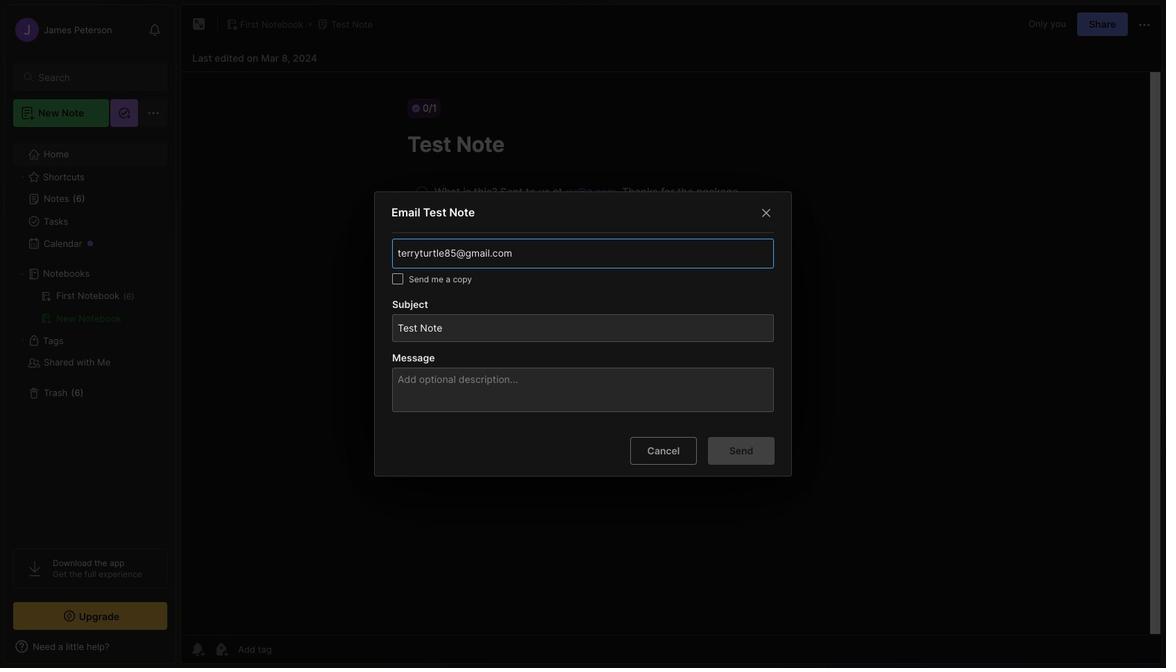 Task type: locate. For each thing, give the bounding box(es) containing it.
tree
[[5, 135, 176, 537]]

add tag image
[[213, 642, 230, 658]]

expand tags image
[[18, 337, 26, 345]]

group inside "main" element
[[13, 285, 167, 330]]

main element
[[0, 0, 181, 669]]

None search field
[[38, 69, 155, 85]]

add a reminder image
[[190, 642, 206, 658]]

Note Editor text field
[[181, 72, 1162, 635]]

None checkbox
[[392, 273, 403, 285]]

close image
[[760, 231, 777, 248]]

Shared URL text field
[[404, 292, 762, 319]]

group
[[13, 285, 167, 330]]

Add subject... text field
[[397, 315, 768, 342]]



Task type: describe. For each thing, give the bounding box(es) containing it.
expand notebooks image
[[18, 270, 26, 278]]

Add tag field
[[397, 246, 709, 261]]

expand note image
[[191, 16, 208, 33]]

note window element
[[181, 4, 1162, 665]]

tree inside "main" element
[[5, 135, 176, 537]]

none search field inside "main" element
[[38, 69, 155, 85]]

Add optional description... text field
[[397, 371, 774, 412]]

close image
[[758, 205, 775, 221]]

Search text field
[[38, 71, 155, 84]]

shared link switcher image
[[478, 271, 488, 281]]



Task type: vqa. For each thing, say whether or not it's contained in the screenshot.
expand note image
yes



